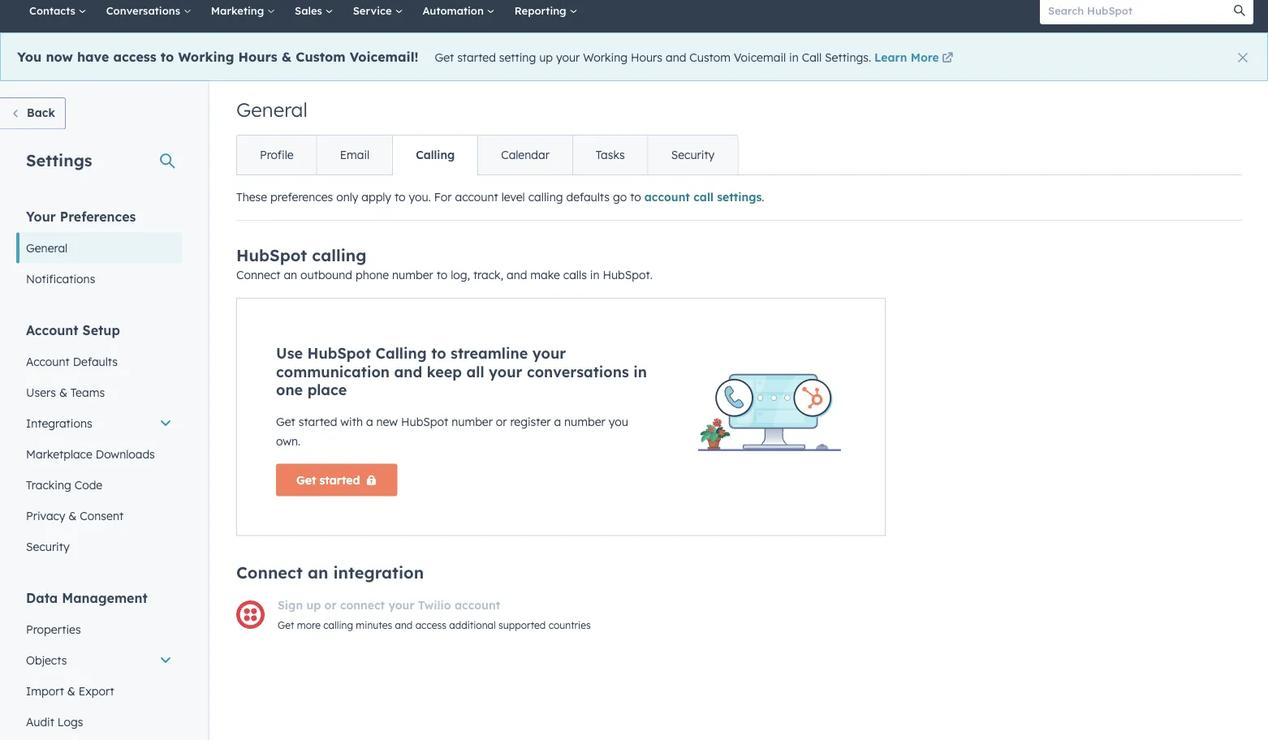 Task type: locate. For each thing, give the bounding box(es) containing it.
1 horizontal spatial up
[[539, 50, 553, 64]]

to left all
[[431, 344, 446, 362]]

twilio
[[418, 598, 451, 612]]

1 horizontal spatial hours
[[631, 50, 663, 64]]

security link down consent
[[16, 531, 182, 562]]

1 vertical spatial up
[[306, 598, 321, 612]]

0 horizontal spatial an
[[284, 268, 297, 282]]

properties link
[[16, 614, 182, 645]]

use hubspot calling to streamline your communication and keep all your conversations in one place
[[276, 344, 647, 399]]

security link up account call settings link
[[648, 136, 737, 175]]

in left call at the right
[[789, 50, 799, 64]]

calling for minutes
[[323, 619, 353, 631]]

reporting link
[[505, 0, 587, 32]]

1 horizontal spatial working
[[583, 50, 628, 64]]

0 vertical spatial security
[[671, 148, 715, 162]]

1 vertical spatial access
[[415, 619, 447, 631]]

calling up for
[[416, 148, 455, 162]]

0 vertical spatial access
[[113, 48, 156, 65]]

0 vertical spatial general
[[236, 97, 308, 122]]

0 horizontal spatial or
[[324, 598, 337, 612]]

0 horizontal spatial custom
[[296, 48, 346, 65]]

data management
[[26, 590, 148, 606]]

use
[[276, 344, 303, 362]]

close image
[[1238, 53, 1248, 63]]

account up account defaults
[[26, 322, 78, 338]]

1 vertical spatial an
[[308, 562, 328, 583]]

notifications
[[26, 272, 95, 286]]

hubspot up place
[[307, 344, 371, 362]]

working down reporting 'link' at left
[[583, 50, 628, 64]]

1 vertical spatial account
[[26, 354, 70, 369]]

0 horizontal spatial security link
[[16, 531, 182, 562]]

number inside hubspot calling connect an outbound phone number to log, track, and make calls in hubspot.
[[392, 268, 433, 282]]

hours
[[238, 48, 277, 65], [631, 50, 663, 64]]

a
[[366, 414, 373, 429], [554, 414, 561, 429]]

sales link
[[285, 0, 343, 32]]

1 horizontal spatial security
[[671, 148, 715, 162]]

code
[[74, 478, 102, 492]]

up up more
[[306, 598, 321, 612]]

email link
[[316, 136, 392, 175]]

marketplace downloads link
[[16, 439, 182, 470]]

search button
[[1226, 0, 1254, 24]]

0 vertical spatial calling
[[528, 190, 563, 204]]

access down twilio at left bottom
[[415, 619, 447, 631]]

get started button
[[276, 464, 397, 496]]

to
[[161, 48, 174, 65], [394, 190, 406, 204], [630, 190, 641, 204], [437, 268, 448, 282], [431, 344, 446, 362]]

calling link
[[392, 136, 478, 175]]

started
[[457, 50, 496, 64], [298, 414, 337, 429], [320, 473, 360, 487]]

custom down sales link
[[296, 48, 346, 65]]

or inside get started with a new hubspot number or register a number you own.
[[496, 414, 507, 429]]

security link
[[648, 136, 737, 175], [16, 531, 182, 562]]

1 horizontal spatial number
[[452, 414, 493, 429]]

started down "with"
[[320, 473, 360, 487]]

your preferences element
[[16, 207, 182, 294]]

hours for &
[[238, 48, 277, 65]]

1 vertical spatial hubspot
[[307, 344, 371, 362]]

custom for &
[[296, 48, 346, 65]]

2 vertical spatial started
[[320, 473, 360, 487]]

level
[[501, 190, 525, 204]]

communication
[[276, 362, 390, 381]]

or left connect
[[324, 598, 337, 612]]

apply
[[361, 190, 391, 204]]

working down marketing link
[[178, 48, 234, 65]]

your left twilio at left bottom
[[388, 598, 415, 612]]

get started
[[296, 473, 360, 487]]

calling inside hubspot calling connect an outbound phone number to log, track, and make calls in hubspot.
[[312, 245, 367, 265]]

0 horizontal spatial working
[[178, 48, 234, 65]]

to left log,
[[437, 268, 448, 282]]

additional
[[449, 619, 496, 631]]

hubspot inside hubspot calling connect an outbound phone number to log, track, and make calls in hubspot.
[[236, 245, 307, 265]]

general
[[236, 97, 308, 122], [26, 241, 68, 255]]

connect up "sign" at the bottom
[[236, 562, 303, 583]]

one
[[276, 381, 303, 399]]

1 horizontal spatial security link
[[648, 136, 737, 175]]

2 connect from the top
[[236, 562, 303, 583]]

hubspot inside use hubspot calling to streamline your communication and keep all your conversations in one place
[[307, 344, 371, 362]]

general down your
[[26, 241, 68, 255]]

access right have
[[113, 48, 156, 65]]

tasks
[[596, 148, 625, 162]]

number right phone
[[392, 268, 433, 282]]

audit
[[26, 715, 54, 729]]

account inside sign up or connect your twilio account get more calling minutes and access additional supported countries
[[455, 598, 500, 612]]

calling up outbound
[[312, 245, 367, 265]]

started inside you now have access to working hours & custom voicemail! alert
[[457, 50, 496, 64]]

1 horizontal spatial a
[[554, 414, 561, 429]]

calling left keep
[[376, 344, 427, 362]]

up
[[539, 50, 553, 64], [306, 598, 321, 612]]

outbound
[[300, 268, 352, 282]]

& down sales link
[[282, 48, 292, 65]]

to down conversations link
[[161, 48, 174, 65]]

1 horizontal spatial access
[[415, 619, 447, 631]]

defaults
[[566, 190, 610, 204]]

started inside get started with a new hubspot number or register a number you own.
[[298, 414, 337, 429]]

0 vertical spatial connect
[[236, 268, 281, 282]]

0 vertical spatial account
[[26, 322, 78, 338]]

started for use hubspot calling to streamline your communication and keep all your conversations in one place
[[298, 414, 337, 429]]

0 horizontal spatial hours
[[238, 48, 277, 65]]

only
[[336, 190, 358, 204]]

general up profile on the left of the page
[[236, 97, 308, 122]]

get inside get started with a new hubspot number or register a number you own.
[[276, 414, 295, 429]]

1 vertical spatial in
[[590, 268, 600, 282]]

get down automation link
[[435, 50, 454, 64]]

1 account from the top
[[26, 322, 78, 338]]

0 vertical spatial in
[[789, 50, 799, 64]]

& left export
[[67, 684, 75, 698]]

navigation containing profile
[[236, 135, 738, 175]]

& right users
[[59, 385, 67, 399]]

started left the setting
[[457, 50, 496, 64]]

get inside button
[[296, 473, 316, 487]]

keep
[[427, 362, 462, 381]]

back
[[27, 106, 55, 120]]

0 horizontal spatial number
[[392, 268, 433, 282]]

and inside sign up or connect your twilio account get more calling minutes and access additional supported countries
[[395, 619, 413, 631]]

0 vertical spatial an
[[284, 268, 297, 282]]

& right privacy
[[68, 509, 77, 523]]

settings
[[717, 190, 762, 204]]

countries
[[549, 619, 591, 631]]

2 link opens in a new window image from the top
[[942, 53, 953, 64]]

1 horizontal spatial or
[[496, 414, 507, 429]]

navigation
[[236, 135, 738, 175]]

an left outbound
[[284, 268, 297, 282]]

tasks link
[[572, 136, 648, 175]]

0 vertical spatial calling
[[416, 148, 455, 162]]

&
[[282, 48, 292, 65], [59, 385, 67, 399], [68, 509, 77, 523], [67, 684, 75, 698]]

hubspot up outbound
[[236, 245, 307, 265]]

or left register at the bottom
[[496, 414, 507, 429]]

objects button
[[16, 645, 182, 676]]

2 vertical spatial hubspot
[[401, 414, 448, 429]]

started for you now have access to working hours & custom voicemail!
[[457, 50, 496, 64]]

get inside sign up or connect your twilio account get more calling minutes and access additional supported countries
[[278, 619, 294, 631]]

make
[[530, 268, 560, 282]]

an up more
[[308, 562, 328, 583]]

your inside you now have access to working hours & custom voicemail! alert
[[556, 50, 580, 64]]

teams
[[71, 385, 105, 399]]

service link
[[343, 0, 413, 32]]

your preferences
[[26, 208, 136, 224]]

2 account from the top
[[26, 354, 70, 369]]

0 horizontal spatial up
[[306, 598, 321, 612]]

2 horizontal spatial in
[[789, 50, 799, 64]]

supported
[[499, 619, 546, 631]]

import & export
[[26, 684, 114, 698]]

1 horizontal spatial general
[[236, 97, 308, 122]]

1 vertical spatial or
[[324, 598, 337, 612]]

learn more
[[874, 50, 939, 64]]

up inside sign up or connect your twilio account get more calling minutes and access additional supported countries
[[306, 598, 321, 612]]

get down "sign" at the bottom
[[278, 619, 294, 631]]

get down own.
[[296, 473, 316, 487]]

1 vertical spatial general
[[26, 241, 68, 255]]

number left you
[[564, 414, 605, 429]]

get
[[435, 50, 454, 64], [276, 414, 295, 429], [296, 473, 316, 487], [278, 619, 294, 631]]

conversations
[[106, 4, 183, 17]]

1 vertical spatial connect
[[236, 562, 303, 583]]

in right conversations
[[633, 362, 647, 381]]

you now have access to working hours & custom voicemail!
[[17, 48, 418, 65]]

calling inside sign up or connect your twilio account get more calling minutes and access additional supported countries
[[323, 619, 353, 631]]

2 vertical spatial in
[[633, 362, 647, 381]]

1 vertical spatial calling
[[312, 245, 367, 265]]

number for calling
[[392, 268, 433, 282]]

security down privacy
[[26, 539, 70, 554]]

get up own.
[[276, 414, 295, 429]]

working
[[178, 48, 234, 65], [583, 50, 628, 64]]

tracking
[[26, 478, 71, 492]]

2 vertical spatial calling
[[323, 619, 353, 631]]

0 vertical spatial or
[[496, 414, 507, 429]]

1 connect from the top
[[236, 268, 281, 282]]

a right register at the bottom
[[554, 414, 561, 429]]

your
[[26, 208, 56, 224]]

hubspot right 'new' on the bottom of the page
[[401, 414, 448, 429]]

calling set up image
[[694, 338, 846, 451]]

number
[[392, 268, 433, 282], [452, 414, 493, 429], [564, 414, 605, 429]]

search image
[[1234, 5, 1245, 16]]

0 horizontal spatial access
[[113, 48, 156, 65]]

calling right more
[[323, 619, 353, 631]]

security inside account setup element
[[26, 539, 70, 554]]

started down place
[[298, 414, 337, 429]]

0 vertical spatial up
[[539, 50, 553, 64]]

security up account call settings link
[[671, 148, 715, 162]]

you now have access to working hours & custom voicemail! alert
[[0, 32, 1268, 81]]

0 horizontal spatial general
[[26, 241, 68, 255]]

Search HubSpot search field
[[1040, 0, 1239, 24]]

register
[[510, 414, 551, 429]]

link opens in a new window image
[[942, 51, 953, 67], [942, 53, 953, 64]]

a left 'new' on the bottom of the page
[[366, 414, 373, 429]]

1 vertical spatial started
[[298, 414, 337, 429]]

calendar link
[[478, 136, 572, 175]]

get inside you now have access to working hours & custom voicemail! alert
[[435, 50, 454, 64]]

& inside 'data management' element
[[67, 684, 75, 698]]

in inside use hubspot calling to streamline your communication and keep all your conversations in one place
[[633, 362, 647, 381]]

minutes
[[356, 619, 392, 631]]

your
[[556, 50, 580, 64], [532, 344, 566, 362], [489, 362, 522, 381], [388, 598, 415, 612]]

access inside sign up or connect your twilio account get more calling minutes and access additional supported countries
[[415, 619, 447, 631]]

1 vertical spatial security
[[26, 539, 70, 554]]

logs
[[58, 715, 83, 729]]

1 horizontal spatial custom
[[690, 50, 731, 64]]

custom
[[296, 48, 346, 65], [690, 50, 731, 64]]

preferences
[[270, 190, 333, 204]]

calling for defaults
[[528, 190, 563, 204]]

in right calls
[[590, 268, 600, 282]]

0 horizontal spatial in
[[590, 268, 600, 282]]

contacts
[[29, 4, 79, 17]]

1 vertical spatial calling
[[376, 344, 427, 362]]

security inside navigation
[[671, 148, 715, 162]]

number down all
[[452, 414, 493, 429]]

account up additional
[[455, 598, 500, 612]]

your down reporting 'link' at left
[[556, 50, 580, 64]]

calling right level
[[528, 190, 563, 204]]

calling
[[416, 148, 455, 162], [376, 344, 427, 362]]

number for started
[[452, 414, 493, 429]]

and
[[666, 50, 686, 64], [507, 268, 527, 282], [394, 362, 422, 381], [395, 619, 413, 631]]

0 horizontal spatial security
[[26, 539, 70, 554]]

sales
[[295, 4, 325, 17]]

0 horizontal spatial a
[[366, 414, 373, 429]]

settings.
[[825, 50, 871, 64]]

up inside you now have access to working hours & custom voicemail! alert
[[539, 50, 553, 64]]

account up users
[[26, 354, 70, 369]]

custom left voicemail in the right of the page
[[690, 50, 731, 64]]

get for get started with a new hubspot number or register a number you own.
[[276, 414, 295, 429]]

up right the setting
[[539, 50, 553, 64]]

hubspot
[[236, 245, 307, 265], [307, 344, 371, 362], [401, 414, 448, 429]]

connect left outbound
[[236, 268, 281, 282]]

2 a from the left
[[554, 414, 561, 429]]

in
[[789, 50, 799, 64], [590, 268, 600, 282], [633, 362, 647, 381]]

0 vertical spatial hubspot
[[236, 245, 307, 265]]

custom for and
[[690, 50, 731, 64]]

1 horizontal spatial an
[[308, 562, 328, 583]]

to inside alert
[[161, 48, 174, 65]]

0 vertical spatial started
[[457, 50, 496, 64]]

calling inside navigation
[[416, 148, 455, 162]]

1 horizontal spatial in
[[633, 362, 647, 381]]

to right go
[[630, 190, 641, 204]]



Task type: vqa. For each thing, say whether or not it's contained in the screenshot.
"Account" in Account Defaults link
no



Task type: describe. For each thing, give the bounding box(es) containing it.
privacy & consent
[[26, 509, 124, 523]]

to left you.
[[394, 190, 406, 204]]

& for consent
[[68, 509, 77, 523]]

hubspot.
[[603, 268, 653, 282]]

& for teams
[[59, 385, 67, 399]]

preferences
[[60, 208, 136, 224]]

connect
[[340, 598, 385, 612]]

started inside button
[[320, 473, 360, 487]]

2 horizontal spatial number
[[564, 414, 605, 429]]

more
[[911, 50, 939, 64]]

defaults
[[73, 354, 118, 369]]

0 vertical spatial security link
[[648, 136, 737, 175]]

new
[[376, 414, 398, 429]]

account setup
[[26, 322, 120, 338]]

learn
[[874, 50, 907, 64]]

to inside use hubspot calling to streamline your communication and keep all your conversations in one place
[[431, 344, 446, 362]]

profile
[[260, 148, 294, 162]]

& inside alert
[[282, 48, 292, 65]]

in inside hubspot calling connect an outbound phone number to log, track, and make calls in hubspot.
[[590, 268, 600, 282]]

your right all
[[489, 362, 522, 381]]

all
[[466, 362, 484, 381]]

and inside you now have access to working hours & custom voicemail! alert
[[666, 50, 686, 64]]

audit logs link
[[16, 707, 182, 738]]

hours for and
[[631, 50, 663, 64]]

tracking code link
[[16, 470, 182, 501]]

account right for
[[455, 190, 498, 204]]

working for your
[[583, 50, 628, 64]]

for
[[434, 190, 452, 204]]

with
[[340, 414, 363, 429]]

tracking code
[[26, 478, 102, 492]]

you.
[[409, 190, 431, 204]]

get started with a new hubspot number or register a number you own.
[[276, 414, 628, 448]]

account defaults
[[26, 354, 118, 369]]

sign up or connect your twilio account button
[[278, 596, 500, 615]]

marketing link
[[201, 0, 285, 32]]

properties
[[26, 622, 81, 637]]

marketplace
[[26, 447, 92, 461]]

calling inside use hubspot calling to streamline your communication and keep all your conversations in one place
[[376, 344, 427, 362]]

connect an integration
[[236, 562, 424, 583]]

1 a from the left
[[366, 414, 373, 429]]

learn more link
[[874, 50, 956, 67]]

.
[[762, 190, 764, 204]]

1 vertical spatial security link
[[16, 531, 182, 562]]

sign
[[278, 598, 303, 612]]

streamline
[[451, 344, 528, 362]]

calls
[[563, 268, 587, 282]]

objects
[[26, 653, 67, 667]]

setup
[[82, 322, 120, 338]]

& for export
[[67, 684, 75, 698]]

and inside use hubspot calling to streamline your communication and keep all your conversations in one place
[[394, 362, 422, 381]]

1 link opens in a new window image from the top
[[942, 51, 953, 67]]

voicemail
[[734, 50, 786, 64]]

track,
[[473, 268, 503, 282]]

access inside alert
[[113, 48, 156, 65]]

hubspot inside get started with a new hubspot number or register a number you own.
[[401, 414, 448, 429]]

integrations
[[26, 416, 92, 430]]

general inside your preferences element
[[26, 241, 68, 255]]

get for get started setting up your working hours and custom voicemail in call settings.
[[435, 50, 454, 64]]

more
[[297, 619, 321, 631]]

downloads
[[96, 447, 155, 461]]

to inside hubspot calling connect an outbound phone number to log, track, and make calls in hubspot.
[[437, 268, 448, 282]]

contacts link
[[19, 0, 96, 32]]

marketing
[[211, 4, 267, 17]]

go
[[613, 190, 627, 204]]

account left call
[[644, 190, 690, 204]]

setting
[[499, 50, 536, 64]]

calendar
[[501, 148, 550, 162]]

conversations
[[527, 362, 629, 381]]

users & teams
[[26, 385, 105, 399]]

you
[[609, 414, 628, 429]]

call
[[802, 50, 822, 64]]

back link
[[0, 97, 66, 129]]

integration
[[333, 562, 424, 583]]

have
[[77, 48, 109, 65]]

an inside hubspot calling connect an outbound phone number to log, track, and make calls in hubspot.
[[284, 268, 297, 282]]

hubspot calling connect an outbound phone number to log, track, and make calls in hubspot.
[[236, 245, 653, 282]]

your inside sign up or connect your twilio account get more calling minutes and access additional supported countries
[[388, 598, 415, 612]]

get for get started
[[296, 473, 316, 487]]

notifications link
[[16, 263, 182, 294]]

automation link
[[413, 0, 505, 32]]

data management element
[[16, 589, 182, 738]]

account call settings link
[[644, 190, 762, 204]]

call
[[693, 190, 714, 204]]

email
[[340, 148, 370, 162]]

users
[[26, 385, 56, 399]]

you
[[17, 48, 42, 65]]

or inside sign up or connect your twilio account get more calling minutes and access additional supported countries
[[324, 598, 337, 612]]

account defaults link
[[16, 346, 182, 377]]

log,
[[451, 268, 470, 282]]

account setup element
[[16, 321, 182, 562]]

your right streamline
[[532, 344, 566, 362]]

service
[[353, 4, 395, 17]]

place
[[307, 381, 347, 399]]

export
[[79, 684, 114, 698]]

users & teams link
[[16, 377, 182, 408]]

these
[[236, 190, 267, 204]]

settings
[[26, 150, 92, 170]]

consent
[[80, 509, 124, 523]]

and inside hubspot calling connect an outbound phone number to log, track, and make calls in hubspot.
[[507, 268, 527, 282]]

data
[[26, 590, 58, 606]]

sign up or connect your twilio account get more calling minutes and access additional supported countries
[[278, 598, 591, 631]]

in inside alert
[[789, 50, 799, 64]]

general link
[[16, 233, 182, 263]]

working for to
[[178, 48, 234, 65]]

privacy & consent link
[[16, 501, 182, 531]]

account for account setup
[[26, 322, 78, 338]]

reporting
[[514, 4, 569, 17]]

automation
[[422, 4, 487, 17]]

account for account defaults
[[26, 354, 70, 369]]

connect inside hubspot calling connect an outbound phone number to log, track, and make calls in hubspot.
[[236, 268, 281, 282]]



